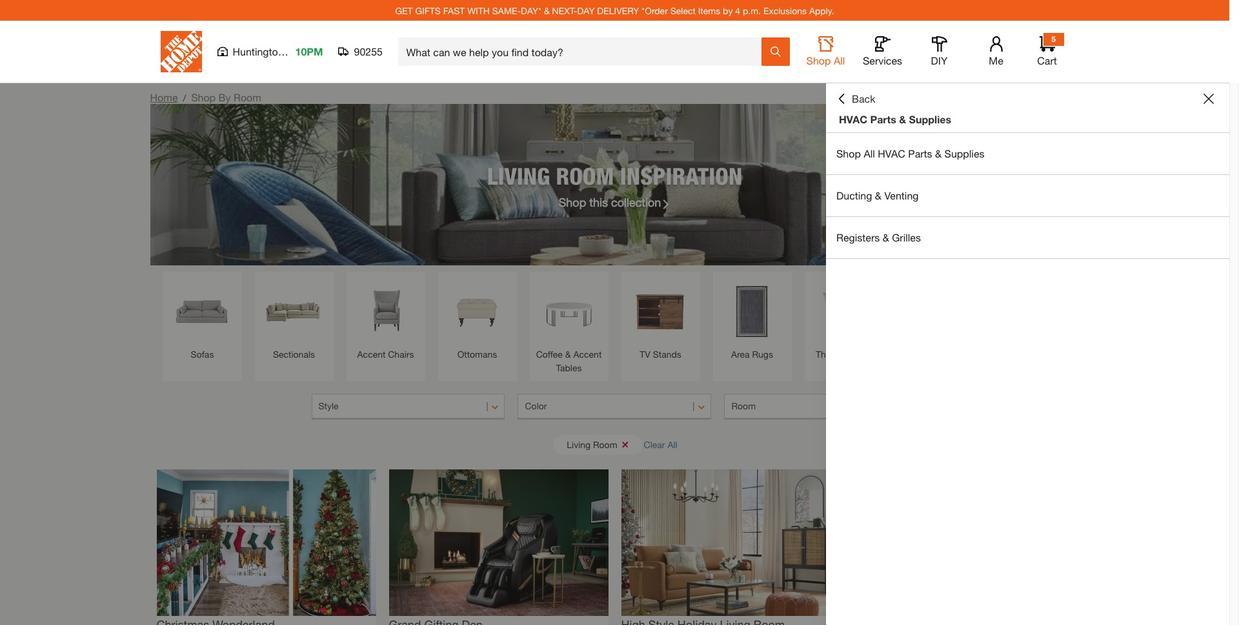 Task type: locate. For each thing, give the bounding box(es) containing it.
stretchy image image
[[157, 470, 376, 616], [389, 470, 609, 616], [622, 470, 841, 616]]

supplies
[[910, 113, 952, 125], [945, 147, 985, 160]]

room button
[[725, 394, 919, 420]]

1 horizontal spatial stretchy image image
[[389, 470, 609, 616]]

the home depot logo image
[[160, 31, 202, 72]]

menu containing shop all hvac parts & supplies
[[827, 133, 1230, 259]]

coffee & accent tables image
[[536, 278, 602, 344]]

throw
[[816, 349, 841, 360]]

1 vertical spatial hvac
[[879, 147, 906, 160]]

area rugs
[[732, 349, 774, 360]]

collection
[[612, 195, 662, 209]]

coffee & accent tables link
[[536, 278, 602, 375]]

5
[[1052, 34, 1056, 44]]

1 accent from the left
[[357, 349, 386, 360]]

area rugs link
[[720, 278, 786, 361]]

/
[[183, 92, 186, 103]]

0 horizontal spatial accent
[[357, 349, 386, 360]]

0 horizontal spatial living
[[487, 162, 550, 190]]

select
[[671, 5, 696, 16]]

shop for shop this collection
[[559, 195, 587, 209]]

apply.
[[810, 5, 835, 16]]

all right clear
[[668, 439, 678, 450]]

inspiration
[[621, 162, 743, 190]]

day
[[578, 5, 595, 16]]

& up 'tables'
[[566, 349, 571, 360]]

gifts
[[416, 5, 441, 16]]

2 vertical spatial all
[[668, 439, 678, 450]]

2 horizontal spatial stretchy image image
[[622, 470, 841, 616]]

0 vertical spatial hvac
[[840, 113, 868, 125]]

area rugs image
[[720, 278, 786, 344]]

&
[[544, 5, 550, 16], [900, 113, 907, 125], [936, 147, 942, 160], [876, 189, 882, 201], [883, 231, 890, 243], [566, 349, 571, 360]]

ducting
[[837, 189, 873, 201]]

1 horizontal spatial parts
[[909, 147, 933, 160]]

parts down hvac parts & supplies at the top right of page
[[909, 147, 933, 160]]

shop left this
[[559, 195, 587, 209]]

room down the "area"
[[732, 400, 756, 411]]

1 horizontal spatial living
[[567, 439, 591, 450]]

2 stretchy image image from the left
[[389, 470, 609, 616]]

parts
[[871, 113, 897, 125], [909, 147, 933, 160]]

ducting & venting link
[[827, 175, 1230, 216]]

with
[[468, 5, 490, 16]]

ottomans link
[[445, 278, 511, 361]]

1 horizontal spatial all
[[834, 54, 846, 67]]

accent inside coffee & accent tables
[[574, 349, 602, 360]]

services
[[863, 54, 903, 67]]

items
[[699, 5, 721, 16]]

hvac down hvac parts & supplies at the top right of page
[[879, 147, 906, 160]]

1 horizontal spatial accent
[[574, 349, 602, 360]]

1 vertical spatial living
[[567, 439, 591, 450]]

living
[[487, 162, 550, 190], [567, 439, 591, 450]]

0 horizontal spatial all
[[668, 439, 678, 450]]

shop inside button
[[807, 54, 832, 67]]

sofas
[[191, 349, 214, 360]]

all up back button on the right of the page
[[834, 54, 846, 67]]

living room inspiration
[[487, 162, 743, 190]]

shop
[[807, 54, 832, 67], [191, 91, 216, 103], [837, 147, 861, 160], [559, 195, 587, 209]]

& left venting
[[876, 189, 882, 201]]

p.m.
[[743, 5, 761, 16]]

all
[[834, 54, 846, 67], [864, 147, 876, 160], [668, 439, 678, 450]]

stands
[[653, 349, 682, 360]]

1 vertical spatial all
[[864, 147, 876, 160]]

fast
[[444, 5, 465, 16]]

0 horizontal spatial stretchy image image
[[157, 470, 376, 616]]

& down hvac parts & supplies at the top right of page
[[936, 147, 942, 160]]

sofas link
[[170, 278, 235, 361]]

0 vertical spatial all
[[834, 54, 846, 67]]

1 vertical spatial supplies
[[945, 147, 985, 160]]

home link
[[150, 91, 178, 103]]

living for living room inspiration
[[487, 162, 550, 190]]

accent chairs
[[357, 349, 414, 360]]

ottomans
[[458, 349, 498, 360]]

feedback link image
[[1223, 218, 1240, 288]]

90255 button
[[339, 45, 383, 58]]

room
[[234, 91, 262, 103], [556, 162, 615, 190], [732, 400, 756, 411], [594, 439, 618, 450]]

me button
[[976, 36, 1018, 67]]

0 vertical spatial living
[[487, 162, 550, 190]]

all up the ducting & venting
[[864, 147, 876, 160]]

living inside button
[[567, 439, 591, 450]]

parts down back
[[871, 113, 897, 125]]

0 horizontal spatial parts
[[871, 113, 897, 125]]

shop inside menu
[[837, 147, 861, 160]]

tv
[[640, 349, 651, 360]]

accent left chairs
[[357, 349, 386, 360]]

shop all
[[807, 54, 846, 67]]

tv stands image
[[628, 278, 694, 344]]

accent
[[357, 349, 386, 360], [574, 349, 602, 360]]

shop down apply.
[[807, 54, 832, 67]]

accent chairs link
[[353, 278, 419, 361]]

all inside menu
[[864, 147, 876, 160]]

tables
[[556, 362, 582, 373]]

4
[[736, 5, 741, 16]]

1 horizontal spatial hvac
[[879, 147, 906, 160]]

shop up ducting
[[837, 147, 861, 160]]

hvac inside shop all hvac parts & supplies link
[[879, 147, 906, 160]]

sofas image
[[170, 278, 235, 344]]

this
[[590, 195, 608, 209]]

cart
[[1038, 54, 1058, 67]]

1 vertical spatial parts
[[909, 147, 933, 160]]

tv stands
[[640, 349, 682, 360]]

& left grilles
[[883, 231, 890, 243]]

1 stretchy image image from the left
[[157, 470, 376, 616]]

menu
[[827, 133, 1230, 259]]

area
[[732, 349, 750, 360]]

2 horizontal spatial all
[[864, 147, 876, 160]]

get gifts fast with same-day* & next-day delivery *order select items by 4 p.m. exclusions apply.
[[396, 5, 835, 16]]

accent up 'tables'
[[574, 349, 602, 360]]

accent chairs image
[[353, 278, 419, 344]]

room up this
[[556, 162, 615, 190]]

back
[[852, 92, 876, 105]]

0 vertical spatial parts
[[871, 113, 897, 125]]

by
[[219, 91, 231, 103]]

0 horizontal spatial hvac
[[840, 113, 868, 125]]

hvac down back button on the right of the page
[[840, 113, 868, 125]]

style
[[319, 400, 339, 411]]

clear all
[[644, 439, 678, 450]]

hvac
[[840, 113, 868, 125], [879, 147, 906, 160]]

registers & grilles
[[837, 231, 922, 243]]

What can we help you find today? search field
[[407, 38, 761, 65]]

throw pillows image
[[811, 278, 877, 344]]

huntington park
[[233, 45, 308, 57]]

2 accent from the left
[[574, 349, 602, 360]]

ducting & venting
[[837, 189, 919, 201]]

*order
[[642, 5, 668, 16]]

coffee
[[536, 349, 563, 360]]

room down color button
[[594, 439, 618, 450]]

style button
[[312, 394, 505, 420]]



Task type: describe. For each thing, give the bounding box(es) containing it.
clear all button
[[644, 433, 678, 457]]

throw pillows link
[[811, 278, 877, 361]]

shop for shop all
[[807, 54, 832, 67]]

color
[[525, 400, 547, 411]]

coffee & accent tables
[[536, 349, 602, 373]]

90255
[[354, 45, 383, 57]]

shop all hvac parts & supplies
[[837, 147, 985, 160]]

shop right /
[[191, 91, 216, 103]]

color button
[[518, 394, 712, 420]]

supplies inside menu
[[945, 147, 985, 160]]

sectionals image
[[261, 278, 327, 344]]

registers & grilles link
[[827, 217, 1230, 258]]

get
[[396, 5, 413, 16]]

home
[[150, 91, 178, 103]]

delivery
[[598, 5, 640, 16]]

registers
[[837, 231, 880, 243]]

sectionals
[[273, 349, 315, 360]]

living room button
[[554, 435, 642, 454]]

room right by at the top left of the page
[[234, 91, 262, 103]]

back button
[[837, 92, 876, 105]]

next-
[[553, 5, 578, 16]]

park
[[287, 45, 308, 57]]

cart 5
[[1038, 34, 1058, 67]]

hvac parts & supplies
[[840, 113, 952, 125]]

& up shop all hvac parts & supplies
[[900, 113, 907, 125]]

all for shop all hvac parts & supplies
[[864, 147, 876, 160]]

parts inside menu
[[909, 147, 933, 160]]

venting
[[885, 189, 919, 201]]

pillows
[[844, 349, 872, 360]]

all for shop all
[[834, 54, 846, 67]]

grilles
[[893, 231, 922, 243]]

same-
[[493, 5, 521, 16]]

ottomans image
[[445, 278, 511, 344]]

tv stands link
[[628, 278, 694, 361]]

shop all button
[[806, 36, 847, 67]]

shop for shop all hvac parts & supplies
[[837, 147, 861, 160]]

chairs
[[388, 349, 414, 360]]

sectionals link
[[261, 278, 327, 361]]

accent inside accent chairs link
[[357, 349, 386, 360]]

all for clear all
[[668, 439, 678, 450]]

me
[[990, 54, 1004, 67]]

0 vertical spatial supplies
[[910, 113, 952, 125]]

services button
[[863, 36, 904, 67]]

shop this collection link
[[559, 193, 671, 211]]

3 stretchy image image from the left
[[622, 470, 841, 616]]

exclusions
[[764, 5, 807, 16]]

rugs
[[753, 349, 774, 360]]

living room
[[567, 439, 618, 450]]

throw pillows
[[816, 349, 872, 360]]

& right 'day*'
[[544, 5, 550, 16]]

clear
[[644, 439, 666, 450]]

diy
[[932, 54, 948, 67]]

day*
[[521, 5, 542, 16]]

drawer close image
[[1204, 94, 1215, 104]]

by
[[723, 5, 733, 16]]

diy button
[[919, 36, 961, 67]]

huntington
[[233, 45, 284, 57]]

& inside coffee & accent tables
[[566, 349, 571, 360]]

room inside button
[[594, 439, 618, 450]]

home / shop by room
[[150, 91, 262, 103]]

shop this collection
[[559, 195, 662, 209]]

room inside 'button'
[[732, 400, 756, 411]]

10pm
[[295, 45, 323, 57]]

living for living room
[[567, 439, 591, 450]]

shop all hvac parts & supplies link
[[827, 133, 1230, 174]]



Task type: vqa. For each thing, say whether or not it's contained in the screenshot.
SHOP THIS COLLECTION Link on the top of page
yes



